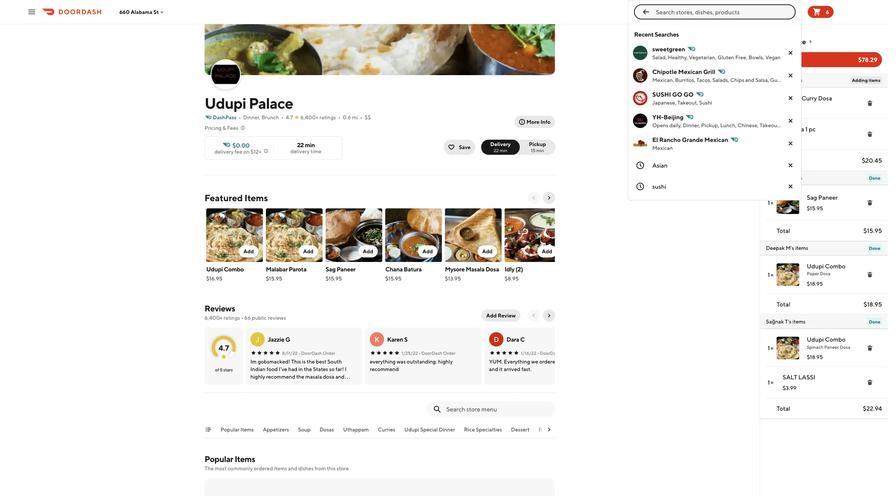 Task type: describe. For each thing, give the bounding box(es) containing it.
review
[[498, 313, 516, 319]]

6
[[827, 9, 830, 15]]

return from search image
[[642, 7, 651, 16]]

total for $22.94
[[777, 406, 791, 413]]

add button for masala
[[478, 246, 497, 258]]

1 vertical spatial takeout,
[[760, 122, 781, 129]]

sağnak
[[767, 319, 785, 325]]

udupi combo spinach paneer dosa
[[808, 336, 851, 350]]

$18.95 for udupi combo spinach paneer dosa
[[808, 354, 824, 361]]

$15.95 for malabar parota
[[266, 276, 282, 282]]

house
[[783, 95, 801, 102]]

1 for $15.95
[[768, 199, 771, 207]]

1 horizontal spatial sag paneer image
[[777, 192, 800, 214]]

order for d
[[562, 351, 574, 356]]

alabama
[[131, 9, 153, 15]]

add for batura
[[423, 249, 433, 255]]

6,400+ ratings •
[[301, 114, 341, 121]]

c
[[521, 336, 525, 344]]

rice
[[464, 427, 475, 433]]

1 vertical spatial 4.7
[[219, 344, 229, 353]]

appetizers
[[263, 427, 289, 433]]

delete recent search result image for el rancho grande mexican
[[788, 141, 794, 147]]

appetizers button
[[263, 427, 289, 439]]

× for $15.95
[[771, 199, 774, 207]]

$78.29
[[859, 56, 878, 63]]

order for k
[[443, 351, 456, 356]]

dinner
[[439, 427, 455, 433]]

• doordash order for d
[[537, 351, 574, 356]]

beverages
[[539, 427, 564, 433]]

featured items
[[205, 193, 268, 203]]

pickup,
[[702, 122, 720, 129]]

parota
[[289, 266, 307, 273]]

daily,
[[670, 122, 683, 129]]

chipotle mexican grill
[[653, 68, 716, 75]]

Item Search search field
[[447, 406, 550, 414]]

salad, healthy, vegetarian, gluten free, bowls, vegan
[[653, 54, 781, 60]]

• doordash order for j
[[298, 351, 335, 356]]

paratha
[[783, 126, 805, 133]]

malabar parota image
[[266, 209, 323, 262]]

add for combo
[[243, 249, 254, 255]]

1 vertical spatial palace
[[249, 94, 293, 112]]

sushi
[[653, 91, 672, 98]]

15
[[531, 148, 536, 153]]

doordash for k
[[422, 351, 442, 356]]

sag paneer
[[808, 194, 839, 201]]

• inside reviews 6,400+ ratings • 66 public reviews
[[241, 315, 244, 321]]

$12+
[[251, 149, 262, 155]]

bowls,
[[749, 54, 765, 60]]

and
[[288, 466, 298, 472]]

show menu categories image
[[206, 427, 212, 433]]

Store search: begin typing to search for stores available on DoorDash text field
[[657, 8, 793, 16]]

t's
[[786, 319, 792, 325]]

• doordash order for k
[[419, 351, 456, 356]]

scroll menu navigation right image
[[547, 427, 553, 433]]

done for sag paneer
[[870, 175, 881, 181]]

1 vertical spatial brunch
[[829, 122, 846, 129]]

open menu image
[[27, 7, 36, 16]]

spinach
[[808, 345, 824, 350]]

items for $15.95
[[790, 175, 803, 181]]

popular items button
[[221, 427, 254, 439]]

healthy,
[[669, 54, 689, 60]]

0 horizontal spatial dinner,
[[243, 114, 261, 121]]

paneer for sag paneer
[[819, 194, 839, 201]]

pricing & fees button
[[205, 124, 246, 132]]

pickup
[[529, 141, 547, 147]]

min inside 22 min delivery time
[[305, 142, 315, 149]]

delete recent search result image for sushi go go
[[788, 95, 794, 101]]

most
[[215, 466, 227, 472]]

remove salt lassi from order image
[[868, 380, 874, 386]]

$3.50
[[783, 137, 798, 143]]

delivery
[[491, 141, 511, 147]]

stars
[[223, 368, 233, 373]]

yh-
[[653, 114, 664, 121]]

udupi special dinner button
[[405, 427, 455, 439]]

yh-beijing
[[653, 114, 684, 121]]

recent
[[635, 31, 654, 38]]

fee
[[235, 149, 243, 155]]

el
[[653, 136, 659, 143]]

1/16/22
[[521, 351, 537, 356]]

more info button
[[515, 116, 556, 128]]

rice specialties
[[464, 427, 502, 433]]

• right 1/16/22
[[537, 351, 539, 356]]

dosa inside udupi combo spinach paneer dosa
[[841, 345, 851, 350]]

dessert button
[[511, 427, 530, 439]]

items for $22.94
[[793, 319, 806, 325]]

beverages button
[[539, 427, 564, 439]]

soup
[[298, 427, 311, 433]]

0 horizontal spatial takeout,
[[678, 100, 699, 106]]

asian
[[653, 162, 668, 169]]

featured items heading
[[205, 192, 268, 204]]

0 horizontal spatial delivery
[[215, 149, 234, 155]]

curries
[[378, 427, 395, 433]]

dishes
[[299, 466, 314, 472]]

save button
[[444, 140, 476, 155]]

660 alabama st button
[[119, 9, 165, 15]]

commonly
[[228, 466, 253, 472]]

soup button
[[298, 427, 311, 439]]

recent searches
[[635, 31, 680, 38]]

salt lassi
[[783, 374, 816, 381]]

popular items
[[221, 427, 254, 433]]

none radio containing delivery
[[482, 140, 520, 155]]

min for delivery
[[500, 148, 508, 153]]

grande
[[683, 136, 704, 143]]

salt
[[783, 374, 798, 381]]

dosa right curry
[[819, 95, 833, 102]]

• right mi
[[360, 114, 363, 121]]

delete recent search result image inside the sushi link
[[788, 184, 794, 190]]

d
[[494, 336, 499, 344]]

dosa inside mysore masala dosa $13.95
[[486, 266, 499, 273]]

1/25/22
[[402, 351, 418, 356]]

1 go from the left
[[673, 91, 683, 98]]

chana batura $15.95
[[385, 266, 422, 282]]

delete recent search result image for chipotle mexican grill
[[788, 73, 794, 79]]

uthappam button
[[343, 427, 369, 439]]

$8.95
[[505, 276, 519, 282]]

1 vertical spatial dinner,
[[684, 122, 701, 129]]

popular for popular items the most commonly ordered items and dishes from this store
[[205, 455, 233, 465]]

el rancho grande mexican
[[653, 136, 729, 143]]

udupi palace inside udupi palace link
[[767, 37, 807, 46]]

1 for spinach paneer dosa
[[768, 345, 771, 352]]

items right adding
[[870, 78, 881, 83]]

0 vertical spatial 6,400+
[[301, 114, 319, 121]]

total for $15.95
[[777, 227, 791, 235]]

specialties
[[476, 427, 502, 433]]

chana
[[385, 266, 403, 273]]

grill
[[704, 68, 716, 75]]

udupi special dinner
[[405, 427, 455, 433]]

none radio containing pickup
[[516, 140, 556, 155]]

jazzie g
[[268, 336, 290, 344]]

karen s
[[387, 336, 408, 344]]

items inside the popular items the most commonly ordered items and dishes from this store
[[274, 466, 287, 472]]

the
[[205, 466, 214, 472]]

m's
[[787, 245, 795, 251]]

g
[[285, 336, 290, 344]]

opens daily, dinner, pickup, lunch, chinese, takeout, seafood, dim sum, brunch
[[653, 122, 846, 129]]

1 vertical spatial udupi palace
[[205, 94, 293, 112]]



Task type: locate. For each thing, give the bounding box(es) containing it.
0 vertical spatial popular
[[221, 427, 239, 433]]

2 delete recent search result image from the top
[[788, 118, 794, 124]]

ratings inside reviews 6,400+ ratings • 66 public reviews
[[224, 315, 240, 321]]

order methods option group
[[482, 140, 556, 155]]

store
[[337, 466, 349, 472]]

brunch right sum,
[[829, 122, 846, 129]]

3 delete recent search result image from the top
[[788, 141, 794, 147]]

1 doordash from the left
[[301, 351, 322, 356]]

items right t's
[[793, 319, 806, 325]]

dosas
[[320, 427, 334, 433]]

sushi link
[[629, 176, 802, 197]]

1 horizontal spatial 4.7
[[286, 114, 293, 121]]

popular for popular items
[[221, 427, 239, 433]]

2 vertical spatial paneer
[[825, 345, 840, 350]]

0 horizontal spatial ratings
[[224, 315, 240, 321]]

0 vertical spatial udupi palace
[[767, 37, 807, 46]]

3 done from the top
[[870, 320, 881, 325]]

delete recent search result image up a's
[[788, 163, 794, 169]]

1 left pc
[[806, 126, 808, 133]]

2 horizontal spatial min
[[537, 148, 545, 153]]

delete recent search result image
[[788, 50, 794, 56], [788, 95, 794, 101], [788, 184, 794, 190]]

0 vertical spatial $18.95
[[808, 281, 824, 287]]

remove udupi combo from order image
[[868, 272, 874, 278], [868, 346, 874, 352]]

add for paneer
[[363, 249, 373, 255]]

1 vertical spatial popular
[[205, 455, 233, 465]]

add review
[[487, 313, 516, 319]]

× down sağnak
[[771, 345, 774, 352]]

2 vertical spatial items
[[235, 455, 255, 465]]

palace
[[787, 37, 807, 46], [249, 94, 293, 112]]

jazzie
[[268, 336, 284, 344]]

1 left $3.99
[[768, 379, 771, 387]]

udupi combo image left 'paper'
[[777, 264, 800, 286]]

1 ×
[[768, 199, 774, 207], [768, 271, 774, 279], [768, 345, 774, 352], [768, 379, 774, 387]]

min
[[305, 142, 315, 149], [500, 148, 508, 153], [537, 148, 545, 153]]

items inside heading
[[245, 193, 268, 203]]

1 vertical spatial udupi combo image
[[777, 264, 800, 286]]

popular right 'show menu categories' image
[[221, 427, 239, 433]]

list for $20.45
[[761, 88, 889, 150]]

× for spinach paneer dosa
[[771, 345, 774, 352]]

dashpass •
[[213, 114, 241, 121]]

info
[[541, 119, 551, 125]]

paneer inside sag paneer $15.95
[[337, 266, 356, 273]]

1 horizontal spatial sag
[[808, 194, 818, 201]]

udupi up $16.95
[[206, 266, 223, 273]]

list box
[[628, 24, 846, 201]]

min down pickup
[[537, 148, 545, 153]]

mexican down healthy,
[[679, 68, 703, 75]]

this
[[327, 466, 336, 472]]

items for $20.45
[[790, 77, 803, 83]]

reviews 6,400+ ratings • 66 public reviews
[[205, 304, 286, 321]]

0 horizontal spatial min
[[305, 142, 315, 149]]

dosa inside udupi combo paper dosa
[[821, 271, 831, 277]]

2 horizontal spatial mexican
[[705, 136, 729, 143]]

more
[[527, 119, 540, 125]]

0 vertical spatial sag
[[808, 194, 818, 201]]

david a's items
[[767, 175, 803, 181]]

rice specialties button
[[464, 427, 502, 439]]

items left and
[[274, 466, 287, 472]]

2 vertical spatial mexican
[[653, 145, 673, 151]]

udupi combo image
[[206, 209, 263, 262], [777, 264, 800, 286], [777, 337, 800, 360]]

min down 6,400+ ratings •
[[305, 142, 315, 149]]

curries button
[[378, 427, 395, 439]]

ratings down reviews link in the bottom of the page
[[224, 315, 240, 321]]

1 × for $15.95
[[768, 199, 774, 207]]

delete recent search result image for yh-beijing
[[788, 118, 794, 124]]

• doordash order right 1/25/22
[[419, 351, 456, 356]]

4.7 up of 5 stars
[[219, 344, 229, 353]]

1 horizontal spatial delivery
[[291, 148, 310, 155]]

idly
[[505, 266, 515, 273]]

idly (2) image
[[505, 209, 562, 262]]

3 add button from the left
[[358, 246, 378, 258]]

udupi palace image
[[205, 0, 556, 75], [212, 60, 240, 89]]

$15.95 for chana batura
[[385, 276, 402, 282]]

mexican inside "chipotle mexican grill" link
[[679, 68, 703, 75]]

japanese,
[[653, 100, 677, 106]]

add button for (2)
[[538, 246, 557, 258]]

deepak
[[767, 245, 786, 251]]

1 horizontal spatial mexican
[[679, 68, 703, 75]]

delivery inside 22 min delivery time
[[291, 148, 310, 155]]

• right dashpass
[[239, 114, 241, 121]]

adding
[[853, 78, 869, 83]]

1 down david
[[768, 199, 771, 207]]

1 vertical spatial sag
[[326, 266, 336, 273]]

(2)
[[516, 266, 523, 273]]

items for popular items
[[241, 427, 254, 433]]

ratings left 0.6
[[320, 114, 336, 121]]

4 1 × from the top
[[768, 379, 774, 387]]

dinner, up grande
[[684, 122, 701, 129]]

more info
[[527, 119, 551, 125]]

× down deepak
[[771, 271, 774, 279]]

ordered
[[254, 466, 273, 472]]

add inside button
[[487, 313, 497, 319]]

1 total from the top
[[777, 157, 791, 164]]

660 alabama st
[[119, 9, 159, 15]]

$15.95 inside chana batura $15.95
[[385, 276, 402, 282]]

mexican
[[679, 68, 703, 75], [705, 136, 729, 143], [653, 145, 673, 151]]

mysore masala dosa image
[[445, 209, 502, 262]]

1 delete recent search result image from the top
[[788, 73, 794, 79]]

1 add button from the left
[[239, 246, 258, 258]]

delete recent search result image down a's
[[788, 184, 794, 190]]

list containing house curry dosa
[[761, 88, 889, 150]]

popular inside the popular items the most commonly ordered items and dishes from this store
[[205, 455, 233, 465]]

sag paneer image
[[777, 192, 800, 214], [326, 209, 382, 262]]

add for parota
[[303, 249, 314, 255]]

paneer for sag paneer $15.95
[[337, 266, 356, 273]]

combo
[[826, 263, 846, 270], [224, 266, 244, 273], [826, 336, 846, 344]]

add button for paneer
[[358, 246, 378, 258]]

0 vertical spatial 4.7
[[286, 114, 293, 121]]

items inside button
[[241, 427, 254, 433]]

palace up 'dinner, brunch'
[[249, 94, 293, 112]]

udupi palace up checkout
[[767, 37, 807, 46]]

delete recent search result image for sweetgreen
[[788, 50, 794, 56]]

list box containing recent searches
[[628, 24, 846, 201]]

combo for spinach paneer dosa
[[826, 336, 846, 344]]

2 add button from the left
[[299, 246, 318, 258]]

0 vertical spatial items
[[245, 193, 268, 203]]

$15.95 inside sag paneer $15.95
[[326, 276, 342, 282]]

dosa right 'paper'
[[821, 271, 831, 277]]

delete recent search result image left curry
[[788, 95, 794, 101]]

total down $3.99
[[777, 406, 791, 413]]

1 • doordash order from the left
[[298, 351, 335, 356]]

dosa right spinach
[[841, 345, 851, 350]]

udupi for dinner
[[405, 427, 419, 433]]

delete recent search result image inside asian link
[[788, 163, 794, 169]]

0 vertical spatial palace
[[787, 37, 807, 46]]

doordash right 1/25/22
[[422, 351, 442, 356]]

udupi combo image down t's
[[777, 337, 800, 360]]

min for pickup
[[537, 148, 545, 153]]

1 vertical spatial mexican
[[705, 136, 729, 143]]

8/11/22
[[282, 351, 298, 356]]

• left 0.6
[[339, 114, 341, 121]]

$18.95 for udupi combo paper dosa
[[808, 281, 824, 287]]

$$
[[365, 114, 371, 121]]

deepak m's items
[[767, 245, 809, 251]]

udupi up vegan at top right
[[767, 37, 786, 46]]

delete recent search result image
[[788, 73, 794, 79], [788, 118, 794, 124], [788, 141, 794, 147], [788, 163, 794, 169]]

pricing
[[205, 125, 222, 131]]

dinner, right dashpass •
[[243, 114, 261, 121]]

items right m's in the right of the page
[[796, 245, 809, 251]]

22 inside 22 min delivery time
[[297, 142, 304, 149]]

4 total from the top
[[777, 406, 791, 413]]

1 remove udupi combo from order image from the top
[[868, 272, 874, 278]]

udupi palace link
[[767, 37, 883, 46]]

• right 1/25/22
[[419, 351, 421, 356]]

mexican down pickup,
[[705, 136, 729, 143]]

1 1 × from the top
[[768, 199, 774, 207]]

combo for paper dosa
[[826, 263, 846, 270]]

• right 8/11/22
[[298, 351, 300, 356]]

takeout, right chinese,
[[760, 122, 781, 129]]

0 vertical spatial brunch
[[262, 114, 279, 121]]

delete recent search result image inside "chipotle mexican grill" link
[[788, 73, 794, 79]]

1 horizontal spatial doordash
[[422, 351, 442, 356]]

done for udupi combo
[[870, 246, 881, 251]]

chinese,
[[738, 122, 759, 129]]

chipotle mexican grill link
[[629, 64, 802, 87]]

udupi combo $16.95
[[206, 266, 244, 282]]

p's
[[782, 77, 789, 83]]

udupi combo image for udupi combo spinach paneer dosa
[[777, 337, 800, 360]]

total for $18.95
[[777, 301, 791, 308]]

idly (2) $8.95
[[505, 266, 523, 282]]

udupi inside udupi combo spinach paneer dosa
[[808, 336, 825, 344]]

1 horizontal spatial palace
[[787, 37, 807, 46]]

delivery fee on $12+
[[215, 149, 262, 155]]

1 × for spinach paneer dosa
[[768, 345, 774, 352]]

0 vertical spatial dinner,
[[243, 114, 261, 121]]

1 vertical spatial remove udupi combo from order image
[[868, 346, 874, 352]]

delete recent search result image up checkout
[[788, 50, 794, 56]]

brunch up $12+
[[262, 114, 279, 121]]

remove udupi combo from order image for udupi combo spinach paneer dosa
[[868, 346, 874, 352]]

0 horizontal spatial mexican
[[653, 145, 673, 151]]

1 vertical spatial 6,400+
[[205, 315, 223, 321]]

udupi for $16.95
[[206, 266, 223, 273]]

0 horizontal spatial udupi palace
[[205, 94, 293, 112]]

1 × down deepak
[[768, 271, 774, 279]]

1 horizontal spatial takeout,
[[760, 122, 781, 129]]

1 vertical spatial done
[[870, 246, 881, 251]]

list for $22.94
[[761, 329, 889, 399]]

chipotle
[[653, 68, 678, 75]]

• doordash order right 8/11/22
[[298, 351, 335, 356]]

• doordash order right 1/16/22
[[537, 351, 574, 356]]

0 vertical spatial takeout,
[[678, 100, 699, 106]]

0 horizontal spatial 22
[[297, 142, 304, 149]]

0 vertical spatial remove udupi combo from order image
[[868, 272, 874, 278]]

2 list from the top
[[761, 329, 889, 399]]

0 horizontal spatial go
[[673, 91, 683, 98]]

2 vertical spatial delete recent search result image
[[788, 184, 794, 190]]

1 vertical spatial paneer
[[337, 266, 356, 273]]

2 remove udupi combo from order image from the top
[[868, 346, 874, 352]]

1 × for paper dosa
[[768, 271, 774, 279]]

list containing udupi combo
[[761, 329, 889, 399]]

add for (2)
[[542, 249, 553, 255]]

1 horizontal spatial dinner,
[[684, 122, 701, 129]]

sag for sag paneer
[[808, 194, 818, 201]]

3 • doordash order from the left
[[537, 351, 574, 356]]

2 • doordash order from the left
[[419, 351, 456, 356]]

• right 'dinner, brunch'
[[282, 114, 284, 121]]

opens
[[653, 122, 669, 129]]

sag inside sag paneer $15.95
[[326, 266, 336, 273]]

items
[[245, 193, 268, 203], [241, 427, 254, 433], [235, 455, 255, 465]]

curry
[[802, 95, 818, 102]]

paneer inside udupi combo spinach paneer dosa
[[825, 345, 840, 350]]

1 delete recent search result image from the top
[[788, 50, 794, 56]]

palace up checkout
[[787, 37, 807, 46]]

0 horizontal spatial doordash
[[301, 351, 322, 356]]

1 vertical spatial list
[[761, 329, 889, 399]]

total for $20.45
[[777, 157, 791, 164]]

dinner,
[[243, 114, 261, 121], [684, 122, 701, 129]]

paneer
[[819, 194, 839, 201], [337, 266, 356, 273], [825, 345, 840, 350]]

22
[[297, 142, 304, 149], [494, 148, 499, 153]]

delete recent search result image down checkout
[[788, 73, 794, 79]]

1 done from the top
[[870, 175, 881, 181]]

×
[[771, 199, 774, 207], [771, 271, 774, 279], [771, 345, 774, 352], [771, 379, 774, 387]]

3 × from the top
[[771, 345, 774, 352]]

takeout, down sushi go go
[[678, 100, 699, 106]]

2 vertical spatial udupi combo image
[[777, 337, 800, 360]]

delivery left fee
[[215, 149, 234, 155]]

searches
[[655, 31, 680, 38]]

next button of carousel image
[[547, 195, 553, 201]]

udupi inside udupi combo $16.95
[[206, 266, 223, 273]]

2 order from the left
[[443, 351, 456, 356]]

doordash right 8/11/22
[[301, 351, 322, 356]]

0 horizontal spatial order
[[323, 351, 335, 356]]

× left $3.99
[[771, 379, 774, 387]]

1 order from the left
[[323, 351, 335, 356]]

combo for udupi combo
[[224, 266, 244, 273]]

items right p's
[[790, 77, 803, 83]]

0 vertical spatial delete recent search result image
[[788, 50, 794, 56]]

doordash
[[301, 351, 322, 356], [422, 351, 442, 356], [540, 351, 561, 356]]

1 horizontal spatial go
[[684, 91, 694, 98]]

remove house curry dosa from order image
[[868, 100, 874, 106]]

takeout,
[[678, 100, 699, 106], [760, 122, 781, 129]]

items right featured
[[245, 193, 268, 203]]

1 horizontal spatial order
[[443, 351, 456, 356]]

delivery 22 min
[[491, 141, 511, 153]]

sushi
[[653, 183, 667, 190]]

2 total from the top
[[777, 227, 791, 235]]

1 down sağnak
[[768, 345, 771, 352]]

pc
[[810, 126, 816, 133]]

1 horizontal spatial 6,400+
[[301, 114, 319, 121]]

5 add button from the left
[[478, 246, 497, 258]]

0 horizontal spatial sag
[[326, 266, 336, 273]]

lassi
[[799, 374, 816, 381]]

1 × left $3.99
[[768, 379, 774, 387]]

0 vertical spatial ratings
[[320, 114, 336, 121]]

min inside pickup 15 min
[[537, 148, 545, 153]]

doordash for j
[[301, 351, 322, 356]]

1 list from the top
[[761, 88, 889, 150]]

4.7 right 'dinner, brunch'
[[286, 114, 293, 121]]

6,400+ up 22 min delivery time
[[301, 114, 319, 121]]

total up sağnak t's items
[[777, 301, 791, 308]]

3 total from the top
[[777, 301, 791, 308]]

udupi combo image down the featured items heading
[[206, 209, 263, 262]]

total up deepak m's items
[[777, 227, 791, 235]]

pricing & fees
[[205, 125, 239, 131]]

udupi inside button
[[405, 427, 419, 433]]

udupi for paper
[[808, 263, 825, 270]]

items inside the popular items the most commonly ordered items and dishes from this store
[[235, 455, 255, 465]]

2 vertical spatial done
[[870, 320, 881, 325]]

4 delete recent search result image from the top
[[788, 163, 794, 169]]

list
[[761, 88, 889, 150], [761, 329, 889, 399]]

22 inside delivery 22 min
[[494, 148, 499, 153]]

6 add button from the left
[[538, 246, 557, 258]]

2 × from the top
[[771, 271, 774, 279]]

0 vertical spatial udupi combo image
[[206, 209, 263, 262]]

1 horizontal spatial ratings
[[320, 114, 336, 121]]

2 1 × from the top
[[768, 271, 774, 279]]

1 × from the top
[[771, 199, 774, 207]]

udupi for spinach
[[808, 336, 825, 344]]

save
[[459, 144, 471, 150]]

1 horizontal spatial min
[[500, 148, 508, 153]]

3 order from the left
[[562, 351, 574, 356]]

1 × down david
[[768, 199, 774, 207]]

vegetarian,
[[690, 54, 717, 60]]

udupi inside udupi combo paper dosa
[[808, 263, 825, 270]]

0 horizontal spatial sag paneer image
[[326, 209, 382, 262]]

22 left time
[[297, 142, 304, 149]]

2 doordash from the left
[[422, 351, 442, 356]]

add for masala
[[482, 249, 493, 255]]

previous button of carousel image
[[531, 195, 538, 201]]

total up david a's items
[[777, 157, 791, 164]]

2 go from the left
[[684, 91, 694, 98]]

adding items
[[853, 78, 881, 83]]

× down david
[[771, 199, 774, 207]]

6,400+ inside reviews 6,400+ ratings • 66 public reviews
[[205, 315, 223, 321]]

udupi left special
[[405, 427, 419, 433]]

0 vertical spatial mexican
[[679, 68, 703, 75]]

× for paper dosa
[[771, 271, 774, 279]]

dashpass
[[213, 114, 237, 121]]

1 vertical spatial ratings
[[224, 315, 240, 321]]

0 horizontal spatial palace
[[249, 94, 293, 112]]

2 delete recent search result image from the top
[[788, 95, 794, 101]]

22 min delivery time
[[291, 142, 322, 155]]

salad,
[[653, 54, 668, 60]]

1 vertical spatial delete recent search result image
[[788, 95, 794, 101]]

6,400+
[[301, 114, 319, 121], [205, 315, 223, 321]]

remove paratha 1 pc from order image
[[868, 131, 874, 137]]

2 horizontal spatial • doordash order
[[537, 351, 574, 356]]

0 horizontal spatial • doordash order
[[298, 351, 335, 356]]

22 down delivery
[[494, 148, 499, 153]]

1 for paper dosa
[[768, 271, 771, 279]]

min inside delivery 22 min
[[500, 148, 508, 153]]

checkout
[[771, 56, 799, 63]]

free,
[[736, 54, 748, 60]]

j
[[256, 336, 259, 344]]

public
[[252, 315, 267, 321]]

2 horizontal spatial order
[[562, 351, 574, 356]]

delete recent search result image up paratha at the top of the page
[[788, 118, 794, 124]]

3 doordash from the left
[[540, 351, 561, 356]]

0 vertical spatial paneer
[[819, 194, 839, 201]]

claire p's items
[[767, 77, 803, 83]]

items left appetizers
[[241, 427, 254, 433]]

$15.95 inside malabar parota $15.95
[[266, 276, 282, 282]]

udupi palace
[[767, 37, 807, 46], [205, 94, 293, 112]]

4 × from the top
[[771, 379, 774, 387]]

popular up most
[[205, 455, 233, 465]]

1 horizontal spatial udupi palace
[[767, 37, 807, 46]]

items up commonly
[[235, 455, 255, 465]]

items for featured items
[[245, 193, 268, 203]]

1 down deepak
[[768, 271, 771, 279]]

combo inside udupi combo spinach paneer dosa
[[826, 336, 846, 344]]

• left 66
[[241, 315, 244, 321]]

japanese, takeout, sushi
[[653, 100, 713, 106]]

4 add button from the left
[[418, 246, 438, 258]]

order
[[323, 351, 335, 356], [443, 351, 456, 356], [562, 351, 574, 356]]

order for j
[[323, 351, 335, 356]]

$20.45
[[863, 157, 883, 164]]

6,400+ down 'reviews'
[[205, 315, 223, 321]]

1 horizontal spatial • doordash order
[[419, 351, 456, 356]]

next image
[[547, 313, 553, 319]]

None radio
[[516, 140, 556, 155]]

items for $18.95
[[796, 245, 809, 251]]

0 horizontal spatial 6,400+
[[205, 315, 223, 321]]

udupi up spinach
[[808, 336, 825, 344]]

add button for parota
[[299, 246, 318, 258]]

3 1 × from the top
[[768, 345, 774, 352]]

delete recent search result image down paratha at the top of the page
[[788, 141, 794, 147]]

items for popular items the most commonly ordered items and dishes from this store
[[235, 455, 255, 465]]

dosa right 'masala'
[[486, 266, 499, 273]]

doordash for d
[[540, 351, 561, 356]]

combo inside udupi combo paper dosa
[[826, 263, 846, 270]]

add button for combo
[[239, 246, 258, 258]]

1
[[806, 126, 808, 133], [768, 199, 771, 207], [768, 271, 771, 279], [768, 345, 771, 352], [768, 379, 771, 387]]

previous image
[[531, 313, 538, 319]]

popular inside button
[[221, 427, 239, 433]]

udupi up 'paper'
[[808, 263, 825, 270]]

featured
[[205, 193, 243, 203]]

2 vertical spatial $18.95
[[808, 354, 824, 361]]

0.6
[[343, 114, 351, 121]]

udupi palace up 'dinner, brunch'
[[205, 94, 293, 112]]

remove sag paneer from order image
[[868, 200, 874, 206]]

5
[[220, 368, 223, 373]]

udupi combo image for udupi combo paper dosa
[[777, 264, 800, 286]]

1 vertical spatial items
[[241, 427, 254, 433]]

2 done from the top
[[870, 246, 881, 251]]

batura
[[404, 266, 422, 273]]

0 horizontal spatial brunch
[[262, 114, 279, 121]]

1 horizontal spatial 22
[[494, 148, 499, 153]]

sag for sag paneer $15.95
[[326, 266, 336, 273]]

udupi up dashpass
[[205, 94, 246, 112]]

0 horizontal spatial 4.7
[[219, 344, 229, 353]]

1 vertical spatial $18.95
[[864, 301, 883, 308]]

sushi
[[700, 100, 713, 106]]

reviews
[[205, 304, 235, 314]]

chana batura image
[[385, 209, 442, 262]]

None radio
[[482, 140, 520, 155]]

combo inside udupi combo $16.95
[[224, 266, 244, 273]]

2 horizontal spatial doordash
[[540, 351, 561, 356]]

items right a's
[[790, 175, 803, 181]]

doordash right 1/16/22
[[540, 351, 561, 356]]

min down delivery
[[500, 148, 508, 153]]

udupi combo paper dosa
[[808, 263, 846, 277]]

0 vertical spatial done
[[870, 175, 881, 181]]

mexican down 'el'
[[653, 145, 673, 151]]

$15.95 for sag paneer
[[326, 276, 342, 282]]

3 delete recent search result image from the top
[[788, 184, 794, 190]]

add button for batura
[[418, 246, 438, 258]]

1 × down sağnak
[[768, 345, 774, 352]]

remove udupi combo from order image for udupi combo paper dosa
[[868, 272, 874, 278]]

1 horizontal spatial brunch
[[829, 122, 846, 129]]

0 vertical spatial list
[[761, 88, 889, 150]]

delivery left time
[[291, 148, 310, 155]]



Task type: vqa. For each thing, say whether or not it's contained in the screenshot.
NEXT icon
yes



